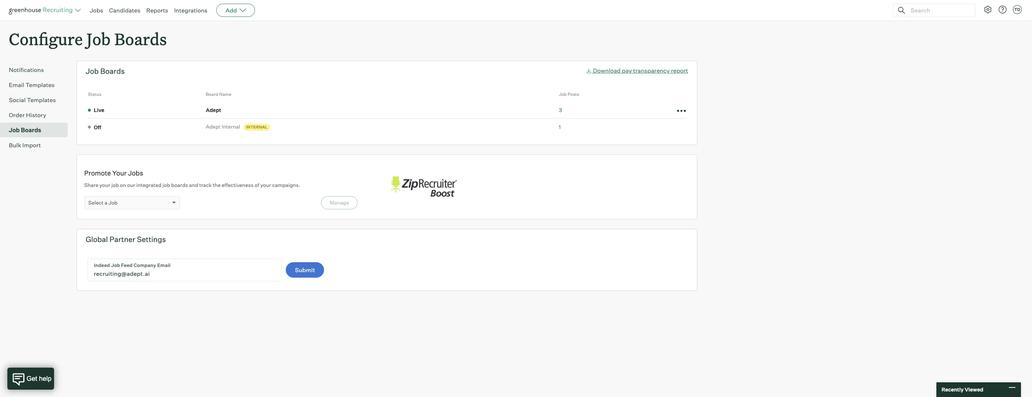 Task type: locate. For each thing, give the bounding box(es) containing it.
boards
[[114, 28, 167, 50], [100, 67, 125, 76], [21, 127, 41, 134]]

0 horizontal spatial job
[[111, 182, 119, 188]]

bulk import link
[[9, 141, 65, 150]]

notifications link
[[9, 66, 65, 74]]

1 horizontal spatial job
[[163, 182, 170, 188]]

jobs
[[90, 7, 103, 14], [128, 169, 143, 177]]

job boards up 'bulk import' at the top left of the page
[[9, 127, 41, 134]]

adept
[[206, 107, 221, 113], [206, 124, 221, 130]]

job left on
[[111, 182, 119, 188]]

adept link
[[206, 107, 223, 114]]

0 vertical spatial templates
[[26, 81, 55, 89]]

live
[[94, 107, 104, 113]]

job posts
[[559, 92, 579, 97]]

templates for email templates
[[26, 81, 55, 89]]

2 adept from the top
[[206, 124, 221, 130]]

a
[[105, 200, 107, 206]]

templates up social templates link at the top left of page
[[26, 81, 55, 89]]

1 vertical spatial boards
[[100, 67, 125, 76]]

download pay transparency report link
[[586, 67, 688, 74]]

0 horizontal spatial your
[[100, 182, 110, 188]]

job
[[87, 28, 111, 50], [86, 67, 99, 76], [559, 92, 567, 97], [9, 127, 20, 134], [109, 200, 118, 206]]

share
[[84, 182, 98, 188]]

select
[[88, 200, 103, 206]]

email
[[9, 81, 24, 89]]

internal
[[222, 124, 240, 130], [246, 125, 268, 130]]

td
[[1015, 7, 1021, 12]]

configure
[[9, 28, 83, 50]]

adept for adept internal
[[206, 124, 221, 130]]

your right "share"
[[100, 182, 110, 188]]

internal right adept internal link
[[246, 125, 268, 130]]

job inside job boards link
[[9, 127, 20, 134]]

download
[[593, 67, 621, 74]]

download pay transparency report
[[593, 67, 688, 74]]

templates
[[26, 81, 55, 89], [27, 96, 56, 104]]

your
[[100, 182, 110, 188], [260, 182, 271, 188]]

partner
[[110, 235, 135, 244]]

1 horizontal spatial internal
[[246, 125, 268, 130]]

zip recruiter image
[[387, 173, 461, 202]]

greenhouse recruiting image
[[9, 6, 75, 15]]

1 adept from the top
[[206, 107, 221, 113]]

social templates link
[[9, 96, 65, 105]]

3 link
[[559, 107, 562, 113]]

1 your from the left
[[100, 182, 110, 188]]

boards up status
[[100, 67, 125, 76]]

1 vertical spatial jobs
[[128, 169, 143, 177]]

name
[[219, 92, 232, 97]]

add button
[[216, 4, 255, 17]]

1 vertical spatial job boards
[[9, 127, 41, 134]]

0 vertical spatial jobs
[[90, 7, 103, 14]]

1 job from the left
[[111, 182, 119, 188]]

job up bulk
[[9, 127, 20, 134]]

integrated
[[136, 182, 161, 188]]

reports link
[[146, 7, 168, 14]]

templates down email templates link
[[27, 96, 56, 104]]

integrations
[[174, 7, 208, 14]]

1 vertical spatial adept
[[206, 124, 221, 130]]

td button
[[1012, 4, 1024, 15]]

0 vertical spatial adept
[[206, 107, 221, 113]]

2 job from the left
[[163, 182, 170, 188]]

0 horizontal spatial internal
[[222, 124, 240, 130]]

adept down board
[[206, 107, 221, 113]]

configure job boards
[[9, 28, 167, 50]]

posts
[[568, 92, 579, 97]]

recently viewed
[[942, 387, 984, 393]]

job left boards
[[163, 182, 170, 188]]

1 vertical spatial templates
[[27, 96, 56, 104]]

integrations link
[[174, 7, 208, 14]]

adept internal
[[206, 124, 240, 130]]

adept down adept link
[[206, 124, 221, 130]]

pay
[[622, 67, 632, 74]]

0 vertical spatial job boards
[[86, 67, 125, 76]]

report
[[671, 67, 688, 74]]

history
[[26, 112, 46, 119]]

job
[[111, 182, 119, 188], [163, 182, 170, 188]]

job down jobs link
[[87, 28, 111, 50]]

boards
[[171, 182, 188, 188]]

configure image
[[984, 5, 993, 14]]

job boards up status
[[86, 67, 125, 76]]

jobs left candidates link
[[90, 7, 103, 14]]

board
[[206, 92, 218, 97]]

your right of
[[260, 182, 271, 188]]

boards down candidates
[[114, 28, 167, 50]]

global
[[86, 235, 108, 244]]

internal down adept link
[[222, 124, 240, 130]]

1
[[559, 124, 561, 130]]

0 horizontal spatial jobs
[[90, 7, 103, 14]]

1 horizontal spatial your
[[260, 182, 271, 188]]

0 vertical spatial boards
[[114, 28, 167, 50]]

jobs up our
[[128, 169, 143, 177]]

order history link
[[9, 111, 65, 120]]

track
[[199, 182, 212, 188]]

submit button
[[286, 263, 324, 278]]

boards up "import"
[[21, 127, 41, 134]]

1 horizontal spatial jobs
[[128, 169, 143, 177]]

job boards
[[86, 67, 125, 76], [9, 127, 41, 134]]



Task type: vqa. For each thing, say whether or not it's contained in the screenshot.
rightmost Job Boards
yes



Task type: describe. For each thing, give the bounding box(es) containing it.
Indeed Job Feed Company Email text field
[[88, 259, 282, 282]]

td button
[[1013, 5, 1022, 14]]

0 horizontal spatial job boards
[[9, 127, 41, 134]]

candidates
[[109, 7, 140, 14]]

promote
[[84, 169, 111, 177]]

3
[[559, 107, 562, 113]]

1 horizontal spatial job boards
[[86, 67, 125, 76]]

templates for social templates
[[27, 96, 56, 104]]

on
[[120, 182, 126, 188]]

share your job on our integrated job boards and track the effectiveness of your campaigns.
[[84, 182, 300, 188]]

order
[[9, 112, 25, 119]]

job up status
[[86, 67, 99, 76]]

off
[[94, 124, 101, 131]]

reports
[[146, 7, 168, 14]]

candidates link
[[109, 7, 140, 14]]

viewed
[[965, 387, 984, 393]]

submit
[[295, 267, 315, 274]]

our
[[127, 182, 135, 188]]

1 link
[[559, 124, 561, 130]]

bulk import
[[9, 142, 41, 149]]

email templates
[[9, 81, 55, 89]]

transparency
[[634, 67, 670, 74]]

notifications
[[9, 66, 44, 74]]

status
[[88, 92, 101, 97]]

the
[[213, 182, 221, 188]]

job right a at the left bottom of page
[[109, 200, 118, 206]]

board name
[[206, 92, 232, 97]]

effectiveness
[[222, 182, 254, 188]]

of
[[255, 182, 259, 188]]

social
[[9, 96, 26, 104]]

your
[[112, 169, 127, 177]]

campaigns.
[[272, 182, 300, 188]]

Search text field
[[909, 5, 969, 16]]

jobs link
[[90, 7, 103, 14]]

import
[[22, 142, 41, 149]]

settings
[[137, 235, 166, 244]]

and
[[189, 182, 198, 188]]

adept for adept
[[206, 107, 221, 113]]

email templates link
[[9, 81, 65, 89]]

bulk
[[9, 142, 21, 149]]

2 your from the left
[[260, 182, 271, 188]]

global partner settings
[[86, 235, 166, 244]]

recently
[[942, 387, 964, 393]]

select a job
[[88, 200, 118, 206]]

2 vertical spatial boards
[[21, 127, 41, 134]]

social templates
[[9, 96, 56, 104]]

job left posts
[[559, 92, 567, 97]]

add
[[226, 7, 237, 14]]

order history
[[9, 112, 46, 119]]

promote your jobs
[[84, 169, 143, 177]]

job boards link
[[9, 126, 65, 135]]

adept internal link
[[206, 123, 242, 130]]



